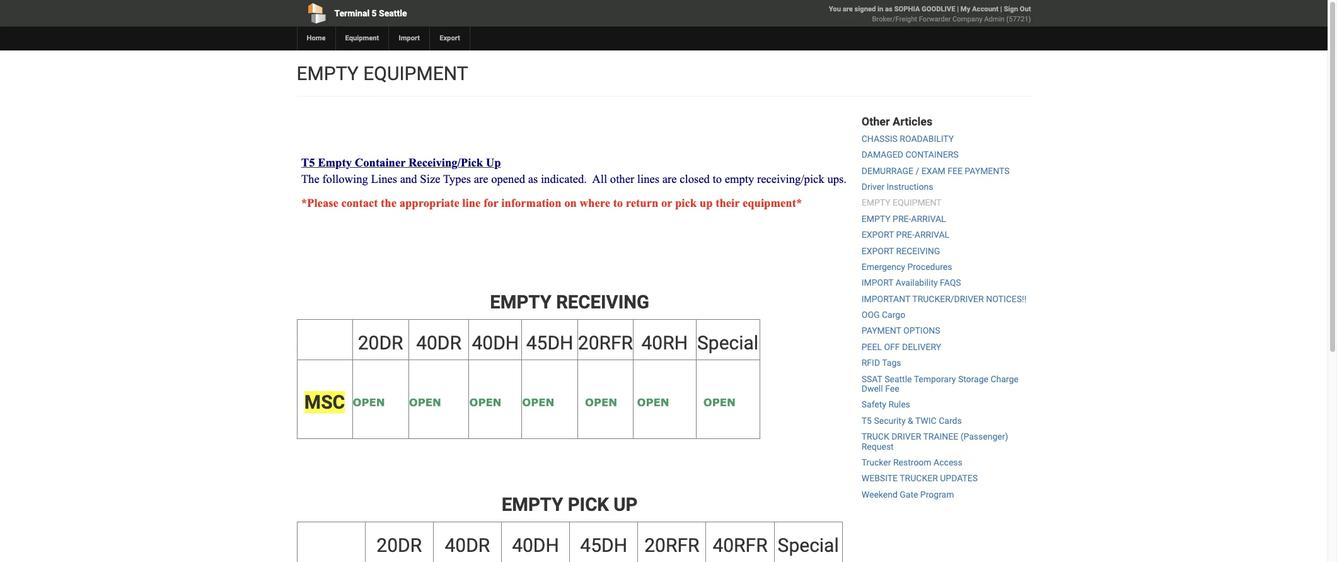 Task type: vqa. For each thing, say whether or not it's contained in the screenshot.
Driver
yes



Task type: describe. For each thing, give the bounding box(es) containing it.
information
[[502, 196, 562, 210]]

website
[[862, 473, 898, 483]]

my
[[961, 5, 971, 13]]

program
[[921, 489, 955, 499]]

out
[[1020, 5, 1032, 13]]

containers
[[906, 150, 959, 160]]

*please
[[301, 196, 339, 210]]

empty receiving
[[490, 292, 650, 313]]

20dr for 40rfr
[[377, 534, 422, 556]]

fee
[[948, 166, 963, 176]]

empty for empty pick up
[[502, 494, 564, 516]]

&
[[908, 416, 914, 426]]

tags
[[883, 358, 902, 368]]

seattle inside "link"
[[379, 8, 407, 18]]

receiving/pick
[[409, 156, 483, 169]]

faqs
[[941, 278, 962, 288]]

export link
[[430, 26, 470, 50]]

or
[[662, 196, 673, 210]]

my account link
[[961, 5, 999, 13]]

pick
[[676, 196, 697, 210]]

seattle inside other articles chassis roadability damaged containers demurrage / exam fee payments driver instructions empty equipment empty pre-arrival export pre-arrival export receiving emergency procedures import availability faqs important trucker/driver notices!! oog cargo payment options peel off delivery rfid tags ssat seattle temporary storage charge dwell fee safety rules t5 security & twic cards truck driver trainee (passenger) request trucker restroom access website trucker updates weekend gate program
[[885, 374, 912, 384]]

cargo
[[882, 310, 906, 320]]

special for 40rh
[[698, 331, 759, 354]]

cards
[[939, 416, 962, 426]]

1 export from the top
[[862, 230, 895, 240]]

oog
[[862, 310, 880, 320]]

updates
[[941, 473, 978, 483]]

all
[[593, 172, 608, 186]]

receiving inside other articles chassis roadability damaged containers demurrage / exam fee payments driver instructions empty equipment empty pre-arrival export pre-arrival export receiving emergency procedures import availability faqs important trucker/driver notices!! oog cargo payment options peel off delivery rfid tags ssat seattle temporary storage charge dwell fee safety rules t5 security & twic cards truck driver trainee (passenger) request trucker restroom access website trucker updates weekend gate program
[[897, 246, 941, 256]]

peel off delivery link
[[862, 342, 942, 352]]

security
[[875, 416, 906, 426]]

45dh for 45dh
[[581, 534, 628, 556]]

following
[[323, 172, 368, 186]]

oog cargo link
[[862, 310, 906, 320]]

1 vertical spatial to
[[614, 196, 623, 210]]

chassis
[[862, 134, 898, 144]]

lines
[[638, 172, 660, 186]]

sign
[[1004, 5, 1019, 13]]

ssat seattle temporary storage charge dwell fee link
[[862, 374, 1019, 394]]

3 open from the left
[[470, 396, 502, 408]]

0 vertical spatial pre-
[[893, 214, 912, 224]]

emergency
[[862, 262, 906, 272]]

line
[[463, 196, 481, 210]]

payment
[[862, 326, 902, 336]]

important
[[862, 294, 911, 304]]

trucker
[[862, 457, 892, 467]]

safety rules link
[[862, 400, 911, 410]]

40rfr
[[713, 534, 768, 556]]

trucker/driver
[[913, 294, 984, 304]]

opened
[[491, 172, 525, 186]]

options
[[904, 326, 941, 336]]

fee
[[886, 384, 900, 394]]

twic
[[916, 416, 937, 426]]

empty
[[318, 156, 352, 169]]

pick
[[568, 494, 609, 516]]

ups.
[[828, 172, 847, 186]]

dwell
[[862, 384, 884, 394]]

empty for empty receiving
[[490, 292, 552, 313]]

rfid
[[862, 358, 881, 368]]

sophia
[[895, 5, 921, 13]]

signed
[[855, 5, 876, 13]]

roadability
[[900, 134, 955, 144]]

weekend
[[862, 489, 898, 499]]

as inside you are signed in as sophia goodlive | my account | sign out broker/freight forwarder company admin (57721)
[[886, 5, 893, 13]]

request
[[862, 441, 894, 451]]

import
[[399, 34, 420, 42]]

you are signed in as sophia goodlive | my account | sign out broker/freight forwarder company admin (57721)
[[829, 5, 1032, 23]]

chassis roadability link
[[862, 134, 955, 144]]

safety
[[862, 400, 887, 410]]

45dh for 45dh 20rfr
[[527, 331, 574, 354]]

up
[[700, 196, 713, 210]]

2 | from the left
[[1001, 5, 1003, 13]]

empty equipment
[[297, 62, 468, 85]]

you
[[829, 5, 841, 13]]

home
[[307, 34, 326, 42]]

notices!!
[[987, 294, 1027, 304]]

admin
[[985, 15, 1005, 23]]

storage
[[959, 374, 989, 384]]

1 vertical spatial 20rfr
[[645, 534, 700, 556]]

0 horizontal spatial receiving
[[556, 292, 650, 313]]

articles
[[893, 115, 933, 128]]

payment options link
[[862, 326, 941, 336]]

truck
[[862, 432, 890, 442]]

export receiving link
[[862, 246, 941, 256]]

2 open from the left
[[409, 396, 441, 408]]

40dh for 40rfr
[[512, 534, 559, 556]]

0 horizontal spatial are
[[474, 172, 489, 186]]

5 open from the left
[[585, 396, 618, 408]]

equipment*
[[743, 196, 803, 210]]

import
[[862, 278, 894, 288]]

for
[[484, 196, 499, 210]]

demurrage / exam fee payments link
[[862, 166, 1010, 176]]

import link
[[389, 26, 430, 50]]

empty pre-arrival link
[[862, 214, 947, 224]]

0 vertical spatial to
[[713, 172, 722, 186]]

procedures
[[908, 262, 953, 272]]

0 horizontal spatial t5
[[301, 156, 315, 169]]

damaged
[[862, 150, 904, 160]]

forwarder
[[920, 15, 951, 23]]

contact
[[342, 196, 378, 210]]

empty for empty equipment
[[297, 62, 359, 85]]

driver instructions link
[[862, 182, 934, 192]]



Task type: locate. For each thing, give the bounding box(es) containing it.
t5 down safety
[[862, 416, 872, 426]]

access
[[934, 457, 963, 467]]

export up export receiving link
[[862, 230, 895, 240]]

terminal 5 seattle link
[[297, 0, 592, 26]]

are
[[843, 5, 853, 13], [474, 172, 489, 186], [663, 172, 677, 186]]

driver
[[862, 182, 885, 192]]

receiving up emergency procedures link
[[897, 246, 941, 256]]

their
[[716, 196, 740, 210]]

40dr for 40rfr
[[445, 534, 490, 556]]

t5 empty container receiving/pick up
[[301, 156, 501, 169]]

arrival up export pre-arrival "link"
[[912, 214, 947, 224]]

0 horizontal spatial special
[[698, 331, 759, 354]]

home link
[[297, 26, 335, 50]]

equipment
[[345, 34, 379, 42]]

0 horizontal spatial seattle
[[379, 8, 407, 18]]

instructions
[[887, 182, 934, 192]]

on
[[565, 196, 577, 210]]

import availability faqs link
[[862, 278, 962, 288]]

are right the lines
[[663, 172, 677, 186]]

equipment link
[[335, 26, 389, 50]]

rfid tags link
[[862, 358, 902, 368]]

1 vertical spatial t5
[[862, 416, 872, 426]]

as right in
[[886, 5, 893, 13]]

1 vertical spatial 45dh
[[581, 534, 628, 556]]

trucker restroom access link
[[862, 457, 963, 467]]

demurrage
[[862, 166, 914, 176]]

to right where
[[614, 196, 623, 210]]

0 horizontal spatial equipment
[[363, 62, 468, 85]]

charge
[[991, 374, 1019, 384]]

0 vertical spatial 20dr
[[358, 331, 403, 354]]

1 horizontal spatial to
[[713, 172, 722, 186]]

1 horizontal spatial special
[[778, 534, 839, 556]]

ssat
[[862, 374, 883, 384]]

pre- down empty pre-arrival link
[[897, 230, 915, 240]]

size
[[420, 172, 441, 186]]

0 vertical spatial as
[[886, 5, 893, 13]]

up
[[614, 494, 638, 516]]

broker/freight
[[873, 15, 918, 23]]

receiving
[[897, 246, 941, 256], [556, 292, 650, 313]]

1 horizontal spatial |
[[1001, 5, 1003, 13]]

other
[[610, 172, 635, 186]]

40dh for 40rh
[[472, 331, 519, 354]]

seattle down tags
[[885, 374, 912, 384]]

weekend gate program link
[[862, 489, 955, 499]]

exam
[[922, 166, 946, 176]]

45dh 20rfr
[[527, 331, 633, 354]]

payments
[[965, 166, 1010, 176]]

1 horizontal spatial receiving
[[897, 246, 941, 256]]

t5 inside other articles chassis roadability damaged containers demurrage / exam fee payments driver instructions empty equipment empty pre-arrival export pre-arrival export receiving emergency procedures import availability faqs important trucker/driver notices!! oog cargo payment options peel off delivery rfid tags ssat seattle temporary storage charge dwell fee safety rules t5 security & twic cards truck driver trainee (passenger) request trucker restroom access website trucker updates weekend gate program
[[862, 416, 872, 426]]

the
[[301, 172, 320, 186]]

export
[[862, 230, 895, 240], [862, 246, 895, 256]]

t5
[[301, 156, 315, 169], [862, 416, 872, 426]]

the following lines and size types are opened as indicated.  all other lines are closed to empty receiving/pick ups.
[[301, 172, 847, 186]]

arrival
[[912, 214, 947, 224], [915, 230, 950, 240]]

closed
[[680, 172, 710, 186]]

0 horizontal spatial 45dh
[[527, 331, 574, 354]]

(57721)
[[1007, 15, 1032, 23]]

equipment down import link
[[363, 62, 468, 85]]

1 horizontal spatial seattle
[[885, 374, 912, 384]]

company
[[953, 15, 983, 23]]

(passenger)
[[961, 432, 1009, 442]]

empty
[[725, 172, 755, 186]]

1 vertical spatial 20dr
[[377, 534, 422, 556]]

arrival up procedures
[[915, 230, 950, 240]]

0 vertical spatial t5
[[301, 156, 315, 169]]

0 horizontal spatial as
[[528, 172, 538, 186]]

| left my
[[958, 5, 959, 13]]

40dr
[[416, 331, 462, 354], [445, 534, 490, 556]]

other articles chassis roadability damaged containers demurrage / exam fee payments driver instructions empty equipment empty pre-arrival export pre-arrival export receiving emergency procedures import availability faqs important trucker/driver notices!! oog cargo payment options peel off delivery rfid tags ssat seattle temporary storage charge dwell fee safety rules t5 security & twic cards truck driver trainee (passenger) request trucker restroom access website trucker updates weekend gate program
[[862, 115, 1027, 499]]

special for 40rfr
[[778, 534, 839, 556]]

1 vertical spatial arrival
[[915, 230, 950, 240]]

are down up
[[474, 172, 489, 186]]

t5 up the
[[301, 156, 315, 169]]

account
[[973, 5, 999, 13]]

equipment
[[363, 62, 468, 85], [893, 198, 942, 208]]

1 horizontal spatial t5
[[862, 416, 872, 426]]

emergency procedures link
[[862, 262, 953, 272]]

6 open from the left
[[634, 396, 670, 408]]

important trucker/driver notices!! link
[[862, 294, 1027, 304]]

restroom
[[894, 457, 932, 467]]

0 horizontal spatial to
[[614, 196, 623, 210]]

0 vertical spatial arrival
[[912, 214, 947, 224]]

0 vertical spatial special
[[698, 331, 759, 354]]

export pre-arrival link
[[862, 230, 950, 240]]

goodlive
[[922, 5, 956, 13]]

1 vertical spatial special
[[778, 534, 839, 556]]

4 open from the left
[[523, 396, 555, 408]]

empty
[[297, 62, 359, 85], [862, 198, 891, 208], [862, 214, 891, 224], [490, 292, 552, 313], [502, 494, 564, 516]]

pre- up export pre-arrival "link"
[[893, 214, 912, 224]]

1 vertical spatial receiving
[[556, 292, 650, 313]]

1 vertical spatial export
[[862, 246, 895, 256]]

0 vertical spatial export
[[862, 230, 895, 240]]

7 open from the left
[[704, 396, 736, 408]]

1 | from the left
[[958, 5, 959, 13]]

equipment inside other articles chassis roadability damaged containers demurrage / exam fee payments driver instructions empty equipment empty pre-arrival export pre-arrival export receiving emergency procedures import availability faqs important trucker/driver notices!! oog cargo payment options peel off delivery rfid tags ssat seattle temporary storage charge dwell fee safety rules t5 security & twic cards truck driver trainee (passenger) request trucker restroom access website trucker updates weekend gate program
[[893, 198, 942, 208]]

0 vertical spatial seattle
[[379, 8, 407, 18]]

40dr for 40rh
[[416, 331, 462, 354]]

lines
[[371, 172, 397, 186]]

1 vertical spatial seattle
[[885, 374, 912, 384]]

return
[[626, 196, 659, 210]]

export up emergency at the top right of page
[[862, 246, 895, 256]]

| left sign
[[1001, 5, 1003, 13]]

to left empty
[[713, 172, 722, 186]]

equipment down instructions
[[893, 198, 942, 208]]

1 horizontal spatial are
[[663, 172, 677, 186]]

to
[[713, 172, 722, 186], [614, 196, 623, 210]]

are right you
[[843, 5, 853, 13]]

1 vertical spatial equipment
[[893, 198, 942, 208]]

truck driver trainee (passenger) request link
[[862, 432, 1009, 451]]

1 horizontal spatial as
[[886, 5, 893, 13]]

in
[[878, 5, 884, 13]]

terminal 5 seattle
[[335, 8, 407, 18]]

other
[[862, 115, 890, 128]]

5
[[372, 8, 377, 18]]

peel
[[862, 342, 882, 352]]

rules
[[889, 400, 911, 410]]

1 horizontal spatial 45dh
[[581, 534, 628, 556]]

1 horizontal spatial equipment
[[893, 198, 942, 208]]

are inside you are signed in as sophia goodlive | my account | sign out broker/freight forwarder company admin (57721)
[[843, 5, 853, 13]]

and
[[400, 172, 417, 186]]

0 horizontal spatial 20rfr
[[578, 331, 633, 354]]

seattle right 5
[[379, 8, 407, 18]]

types
[[443, 172, 471, 186]]

trucker
[[900, 473, 938, 483]]

the
[[381, 196, 397, 210]]

20dr for 40rh
[[358, 331, 403, 354]]

1 vertical spatial pre-
[[897, 230, 915, 240]]

0 horizontal spatial |
[[958, 5, 959, 13]]

1 vertical spatial 40dh
[[512, 534, 559, 556]]

0 vertical spatial 45dh
[[527, 331, 574, 354]]

0 vertical spatial 20rfr
[[578, 331, 633, 354]]

1 vertical spatial as
[[528, 172, 538, 186]]

2 export from the top
[[862, 246, 895, 256]]

1 vertical spatial 40dr
[[445, 534, 490, 556]]

2 horizontal spatial are
[[843, 5, 853, 13]]

receiving/pick
[[758, 172, 825, 186]]

as up information
[[528, 172, 538, 186]]

1 open from the left
[[353, 396, 385, 408]]

0 vertical spatial receiving
[[897, 246, 941, 256]]

terminal
[[335, 8, 370, 18]]

export
[[440, 34, 460, 42]]

as
[[886, 5, 893, 13], [528, 172, 538, 186]]

receiving up 45dh 20rfr
[[556, 292, 650, 313]]

45dh down empty receiving
[[527, 331, 574, 354]]

1 horizontal spatial 20rfr
[[645, 534, 700, 556]]

sign out link
[[1004, 5, 1032, 13]]

45dh down pick
[[581, 534, 628, 556]]

40dh
[[472, 331, 519, 354], [512, 534, 559, 556]]

0 vertical spatial 40dr
[[416, 331, 462, 354]]

0 vertical spatial 40dh
[[472, 331, 519, 354]]

0 vertical spatial equipment
[[363, 62, 468, 85]]

temporary
[[914, 374, 957, 384]]

availability
[[896, 278, 938, 288]]



